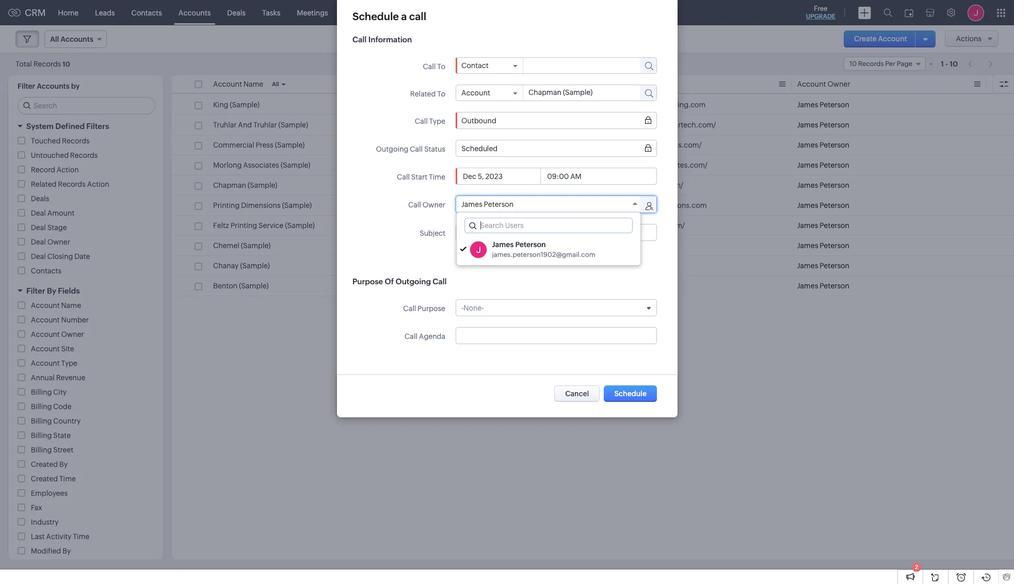 Task type: describe. For each thing, give the bounding box(es) containing it.
Scheduled field
[[461, 144, 651, 153]]

http://feltzprinting.com/ link
[[603, 220, 685, 231]]

peterson inside james peterson field
[[484, 200, 514, 209]]

by
[[71, 82, 80, 90]]

james for http://morlongassociates.com/
[[797, 161, 818, 169]]

555-555-5555 for chapman (sample)
[[408, 181, 455, 189]]

chapman
[[213, 181, 246, 189]]

billing for billing street
[[31, 446, 52, 454]]

morlong associates (sample)
[[213, 161, 310, 169]]

call type
[[415, 117, 445, 125]]

peterson for http://printingdimensions.com
[[820, 201, 850, 210]]

truhlar and truhlar (sample)
[[213, 121, 308, 129]]

filters
[[86, 122, 109, 131]]

amount
[[47, 209, 75, 217]]

peterson for http://morlongassociates.com/
[[820, 161, 850, 169]]

outgoing call status
[[376, 145, 445, 153]]

deal amount
[[31, 209, 75, 217]]

truhlar and truhlar (sample) link
[[213, 120, 308, 130]]

Search text field
[[18, 98, 155, 114]]

by for modified
[[62, 547, 71, 555]]

created by
[[31, 460, 68, 469]]

filter accounts by
[[18, 82, 80, 90]]

call
[[409, 10, 426, 22]]

status
[[424, 145, 445, 153]]

of
[[385, 277, 394, 286]]

and
[[238, 121, 252, 129]]

activity
[[46, 533, 71, 541]]

employees
[[31, 489, 68, 498]]

http://chapmanus.com/
[[603, 181, 684, 189]]

free upgrade
[[806, 5, 836, 20]]

row group containing king (sample)
[[171, 95, 1014, 296]]

james for http://kingmanufacturing.com
[[797, 101, 818, 109]]

http://chapmanus.com/ link
[[603, 180, 684, 190]]

555-555-5555 for printing dimensions (sample)
[[408, 201, 455, 210]]

0 horizontal spatial contacts
[[31, 267, 61, 275]]

deal closing date
[[31, 252, 90, 261]]

related records action
[[31, 180, 109, 188]]

a
[[401, 10, 407, 22]]

modified
[[31, 547, 61, 555]]

chemel (sample)
[[213, 242, 271, 250]]

call left status
[[410, 145, 423, 153]]

deal stage
[[31, 224, 67, 232]]

dimensions
[[241, 201, 281, 210]]

state
[[53, 432, 71, 440]]

-None- field
[[461, 304, 651, 312]]

james peterson for http://chanayus.com/
[[797, 262, 850, 270]]

date
[[74, 252, 90, 261]]

printing dimensions (sample)
[[213, 201, 312, 210]]

call up call purpose
[[432, 277, 447, 286]]

5555 for http://kingmanufacturing.com
[[438, 101, 455, 109]]

actions
[[956, 35, 982, 43]]

service
[[259, 221, 284, 230]]

by for created
[[59, 460, 68, 469]]

(sample) inside feltz printing service (sample) 'link'
[[285, 221, 315, 230]]

chanay (sample)
[[213, 262, 270, 270]]

website
[[603, 80, 630, 88]]

http://chemelus.com/ link
[[603, 241, 677, 251]]

(sample) inside the morlong associates (sample) link
[[281, 161, 310, 169]]

(sample) inside king (sample) link
[[230, 101, 260, 109]]

james peterson for http://feltzprinting.com/
[[797, 221, 850, 230]]

peterson for http://feltzprinting.com/
[[820, 221, 850, 230]]

0 vertical spatial printing
[[213, 201, 240, 210]]

upgrade
[[806, 13, 836, 20]]

number
[[61, 316, 89, 324]]

555-555-5555 for morlong associates (sample)
[[408, 161, 455, 169]]

5555 for http://chapmanus.com/
[[438, 181, 455, 189]]

james peterson for http://kingmanufacturing.com
[[797, 101, 850, 109]]

call for information
[[352, 35, 366, 44]]

james inside field
[[461, 200, 482, 209]]

james peterson james.peterson1902@gmail.com
[[492, 241, 595, 259]]

account inside button
[[878, 35, 907, 43]]

by for filter
[[47, 286, 56, 295]]

chapman (sample)
[[213, 181, 277, 189]]

1 - 10
[[941, 60, 958, 68]]

billing street
[[31, 446, 73, 454]]

0 vertical spatial action
[[57, 166, 79, 174]]

Outbound field
[[461, 116, 651, 125]]

schedule
[[352, 10, 399, 22]]

james peterson for http://printingdimensions.com
[[797, 201, 850, 210]]

james peterson for http://truhlarandtruhlartech.com/
[[797, 121, 850, 129]]

james for http://chanayus.com/
[[797, 262, 818, 270]]

peterson for http://chanayus.com/
[[820, 262, 850, 270]]

created for created time
[[31, 475, 58, 483]]

0 vertical spatial accounts
[[179, 9, 211, 17]]

create account
[[854, 35, 907, 43]]

555-555-5555 for commercial press (sample)
[[408, 141, 455, 149]]

http://printingdimensions.com
[[603, 201, 707, 210]]

-none-
[[461, 304, 484, 312]]

billing state
[[31, 432, 71, 440]]

5555 for http://truhlarandtruhlartech.com/
[[438, 121, 455, 129]]

press
[[256, 141, 273, 149]]

10 for total records 10
[[62, 60, 70, 68]]

untouched records
[[31, 151, 98, 160]]

call information
[[352, 35, 412, 44]]

http://kingmanufacturing.com
[[603, 101, 706, 109]]

peterson inside james peterson james.peterson1902@gmail.com
[[515, 241, 546, 249]]

system
[[26, 122, 54, 131]]

account site
[[31, 345, 74, 353]]

(sample) inside benton (sample) link
[[239, 282, 269, 290]]

name for all
[[243, 80, 263, 88]]

last
[[31, 533, 45, 541]]

feltz printing service (sample)
[[213, 221, 315, 230]]

5555 for http://chanayus.com/
[[438, 262, 455, 270]]

untouched
[[31, 151, 69, 160]]

555-555-5555 for feltz printing service (sample)
[[408, 221, 455, 230]]

1 vertical spatial outgoing
[[395, 277, 431, 286]]

james peterson inside field
[[461, 200, 514, 209]]

chanay (sample) link
[[213, 261, 270, 271]]

home
[[58, 9, 79, 17]]

agenda
[[419, 332, 445, 341]]

http://printingdimensions.com link
[[603, 200, 707, 211]]

call for purpose
[[403, 305, 416, 313]]

call to
[[423, 62, 445, 71]]

james peterson for http://commercialpress.com/
[[797, 141, 850, 149]]

james inside james peterson james.peterson1902@gmail.com
[[492, 241, 514, 249]]

calls link
[[336, 0, 369, 25]]

outbound
[[461, 116, 496, 125]]

http://morlongassociates.com/
[[603, 161, 708, 169]]

annual
[[31, 374, 55, 382]]

account name for all
[[213, 80, 263, 88]]

filter for filter accounts by
[[18, 82, 35, 90]]

555-555-5555 for truhlar and truhlar (sample)
[[408, 121, 455, 129]]

5555 for http://commercialpress.com/
[[438, 141, 455, 149]]

type for account type
[[61, 359, 77, 368]]

chemel
[[213, 242, 239, 250]]

call for start
[[397, 173, 410, 181]]

commercial press (sample) link
[[213, 140, 305, 150]]

total records 10
[[15, 60, 70, 68]]

filter by fields button
[[8, 282, 163, 300]]

call for owner
[[408, 201, 421, 209]]

associates
[[243, 161, 279, 169]]

morlong
[[213, 161, 242, 169]]

james peterson option
[[457, 237, 640, 263]]

feltz printing service (sample) link
[[213, 220, 315, 231]]



Task type: locate. For each thing, give the bounding box(es) containing it.
james.peterson1902@gmail.com
[[492, 251, 595, 259]]

http://chanayus.com/ link
[[603, 261, 676, 271]]

peterson for http://truhlarandtruhlartech.com/
[[820, 121, 850, 129]]

filter for filter by fields
[[26, 286, 45, 295]]

purpose
[[352, 277, 383, 286], [417, 305, 445, 313]]

- right 1
[[946, 60, 948, 68]]

billing up created by
[[31, 446, 52, 454]]

accounts link
[[170, 0, 219, 25]]

call down related to
[[415, 117, 428, 125]]

created time
[[31, 475, 76, 483]]

filter by fields
[[26, 286, 80, 295]]

schedule a call
[[352, 10, 426, 22]]

filter
[[18, 82, 35, 90], [26, 286, 45, 295]]

outgoing right of
[[395, 277, 431, 286]]

555-555-5555 for benton (sample)
[[408, 282, 455, 290]]

10 5555 from the top
[[438, 282, 455, 290]]

navigation
[[963, 56, 999, 71]]

0 horizontal spatial action
[[57, 166, 79, 174]]

time for start
[[429, 173, 445, 181]]

2
[[915, 564, 918, 570]]

annual revenue
[[31, 374, 85, 382]]

(sample) right press
[[275, 141, 305, 149]]

2 vertical spatial by
[[62, 547, 71, 555]]

1 555-555-5555 from the top
[[408, 101, 455, 109]]

None text field
[[523, 58, 631, 72], [461, 228, 651, 237], [523, 58, 631, 72], [461, 228, 651, 237]]

time right activity
[[73, 533, 89, 541]]

peterson for http://chemelus.com/
[[820, 242, 850, 250]]

call left agenda at the bottom left
[[404, 332, 417, 341]]

deal for deal owner
[[31, 238, 46, 246]]

account name for account number
[[31, 301, 81, 310]]

(sample) down chemel (sample)
[[240, 262, 270, 270]]

0 vertical spatial time
[[429, 173, 445, 181]]

555-555-5555 for chemel (sample)
[[408, 242, 455, 250]]

1 deal from the top
[[31, 209, 46, 217]]

0 horizontal spatial type
[[61, 359, 77, 368]]

deal owner
[[31, 238, 70, 246]]

10 right 1
[[950, 60, 958, 68]]

1 vertical spatial printing
[[231, 221, 257, 230]]

name down fields
[[61, 301, 81, 310]]

reports
[[377, 9, 404, 17]]

3 555-555-5555 from the top
[[408, 141, 455, 149]]

(sample) right associates
[[281, 161, 310, 169]]

5555
[[438, 101, 455, 109], [438, 121, 455, 129], [438, 141, 455, 149], [438, 161, 455, 169], [438, 181, 455, 189], [438, 201, 455, 210], [438, 221, 455, 230], [438, 242, 455, 250], [438, 262, 455, 270], [438, 282, 455, 290]]

all
[[272, 81, 279, 87]]

(sample) inside chapman (sample) link
[[248, 181, 277, 189]]

filter inside filter by fields dropdown button
[[26, 286, 45, 295]]

call down 'calls' link
[[352, 35, 366, 44]]

1 vertical spatial account name
[[31, 301, 81, 310]]

0 horizontal spatial deals
[[31, 195, 49, 203]]

james for http://feltzprinting.com/
[[797, 221, 818, 230]]

free
[[814, 5, 828, 12]]

1 horizontal spatial type
[[429, 117, 445, 125]]

billing for billing city
[[31, 388, 52, 396]]

accounts left by
[[37, 82, 70, 90]]

http://commercialpress.com/ link
[[603, 140, 702, 150]]

records for related
[[58, 180, 86, 188]]

0 vertical spatial filter
[[18, 82, 35, 90]]

billing code
[[31, 403, 72, 411]]

peterson for http://chapmanus.com/
[[820, 181, 850, 189]]

account type
[[31, 359, 77, 368]]

2 billing from the top
[[31, 403, 52, 411]]

(sample) inside chanay (sample) link
[[240, 262, 270, 270]]

(sample) right service
[[285, 221, 315, 230]]

deal down deal stage
[[31, 238, 46, 246]]

0 horizontal spatial -
[[461, 304, 463, 312]]

james for http://chemelus.com/
[[797, 242, 818, 250]]

james peterson for http://chapmanus.com/
[[797, 181, 850, 189]]

0 horizontal spatial purpose
[[352, 277, 383, 286]]

(sample) down chanay (sample)
[[239, 282, 269, 290]]

- right call purpose
[[461, 304, 463, 312]]

time down created by
[[59, 475, 76, 483]]

(sample) inside printing dimensions (sample) link
[[282, 201, 312, 210]]

printing inside 'link'
[[231, 221, 257, 230]]

1 vertical spatial created
[[31, 475, 58, 483]]

10 inside total records 10
[[62, 60, 70, 68]]

http://commercialpress.com/
[[603, 141, 702, 149]]

7 5555 from the top
[[438, 221, 455, 230]]

billing
[[31, 388, 52, 396], [31, 403, 52, 411], [31, 417, 52, 425], [31, 432, 52, 440], [31, 446, 52, 454]]

0 vertical spatial type
[[429, 117, 445, 125]]

0 vertical spatial purpose
[[352, 277, 383, 286]]

5 billing from the top
[[31, 446, 52, 454]]

row group
[[171, 95, 1014, 296]]

1 horizontal spatial 10
[[950, 60, 958, 68]]

0 vertical spatial name
[[243, 80, 263, 88]]

1 vertical spatial time
[[59, 475, 76, 483]]

truhlar up press
[[253, 121, 277, 129]]

deals link
[[219, 0, 254, 25]]

2 created from the top
[[31, 475, 58, 483]]

city
[[53, 388, 67, 396]]

to
[[437, 62, 445, 71], [437, 90, 445, 98]]

(sample) down 'feltz printing service (sample)'
[[241, 242, 271, 250]]

deals up deal amount
[[31, 195, 49, 203]]

to down call to
[[437, 90, 445, 98]]

1 vertical spatial deals
[[31, 195, 49, 203]]

account name up king (sample) link
[[213, 80, 263, 88]]

mmm d, yyyy text field
[[461, 172, 540, 180]]

call for agenda
[[404, 332, 417, 341]]

deal for deal stage
[[31, 224, 46, 232]]

billing city
[[31, 388, 67, 396]]

name left all
[[243, 80, 263, 88]]

call down 'purpose of outgoing call'
[[403, 305, 416, 313]]

0 vertical spatial account name
[[213, 80, 263, 88]]

james for http://commercialpress.com/
[[797, 141, 818, 149]]

None text field
[[523, 85, 634, 100]]

0 horizontal spatial account name
[[31, 301, 81, 310]]

1 horizontal spatial accounts
[[179, 9, 211, 17]]

tasks link
[[254, 0, 289, 25]]

555-
[[408, 101, 423, 109], [423, 101, 438, 109], [408, 121, 423, 129], [423, 121, 438, 129], [408, 141, 423, 149], [423, 141, 438, 149], [408, 161, 423, 169], [423, 161, 438, 169], [408, 181, 423, 189], [423, 181, 438, 189], [408, 201, 423, 210], [423, 201, 438, 210], [408, 221, 423, 230], [423, 221, 438, 230], [408, 242, 423, 250], [423, 242, 438, 250], [408, 262, 423, 270], [423, 262, 438, 270], [408, 282, 423, 290], [423, 282, 438, 290]]

call down start
[[408, 201, 421, 209]]

profile element
[[962, 0, 991, 25]]

10 for 1 - 10
[[950, 60, 958, 68]]

action up related records action at the left
[[57, 166, 79, 174]]

billing for billing country
[[31, 417, 52, 425]]

0 vertical spatial contacts
[[131, 9, 162, 17]]

call up related to
[[423, 62, 436, 71]]

0 vertical spatial created
[[31, 460, 58, 469]]

1 horizontal spatial purpose
[[417, 305, 445, 313]]

2 5555 from the top
[[438, 121, 455, 129]]

2 555-555-5555 from the top
[[408, 121, 455, 129]]

Contact field
[[461, 61, 517, 70]]

printing up chemel (sample) link
[[231, 221, 257, 230]]

site
[[61, 345, 74, 353]]

deal up deal stage
[[31, 209, 46, 217]]

3 billing from the top
[[31, 417, 52, 425]]

deal for deal amount
[[31, 209, 46, 217]]

1 created from the top
[[31, 460, 58, 469]]

deal left stage
[[31, 224, 46, 232]]

1 vertical spatial by
[[59, 460, 68, 469]]

touched
[[31, 137, 61, 145]]

1 billing from the top
[[31, 388, 52, 396]]

benton (sample) link
[[213, 281, 269, 291]]

5555 for http://morlongassociates.com/
[[438, 161, 455, 169]]

related for related records action
[[31, 180, 56, 188]]

8 555-555-5555 from the top
[[408, 242, 455, 250]]

james peterson
[[797, 101, 850, 109], [797, 121, 850, 129], [797, 141, 850, 149], [797, 161, 850, 169], [797, 181, 850, 189], [461, 200, 514, 209], [797, 201, 850, 210], [797, 221, 850, 230], [797, 242, 850, 250], [797, 262, 850, 270], [797, 282, 850, 290]]

by down the last activity time
[[62, 547, 71, 555]]

0 vertical spatial -
[[946, 60, 948, 68]]

1 horizontal spatial related
[[410, 90, 436, 98]]

purpose of outgoing call
[[352, 277, 447, 286]]

1 5555 from the top
[[438, 101, 455, 109]]

9 5555 from the top
[[438, 262, 455, 270]]

commercial
[[213, 141, 254, 149]]

time for activity
[[73, 533, 89, 541]]

555-555-5555 for chanay (sample)
[[408, 262, 455, 270]]

filter down total
[[18, 82, 35, 90]]

1 vertical spatial related
[[31, 180, 56, 188]]

related down record
[[31, 180, 56, 188]]

1 vertical spatial contacts
[[31, 267, 61, 275]]

james peterson for http://morlongassociates.com/
[[797, 161, 850, 169]]

billing down annual
[[31, 388, 52, 396]]

http://chanayus.com/
[[603, 262, 676, 270]]

1 vertical spatial purpose
[[417, 305, 445, 313]]

3 5555 from the top
[[438, 141, 455, 149]]

8 5555 from the top
[[438, 242, 455, 250]]

action down the untouched records
[[87, 180, 109, 188]]

filter left fields
[[26, 286, 45, 295]]

3 deal from the top
[[31, 238, 46, 246]]

call for to
[[423, 62, 436, 71]]

meetings
[[297, 9, 328, 17]]

to for call to
[[437, 62, 445, 71]]

type for call type
[[429, 117, 445, 125]]

james for http://printingdimensions.com
[[797, 201, 818, 210]]

0 vertical spatial account owner
[[797, 80, 851, 88]]

records for total
[[33, 60, 61, 68]]

type up revenue
[[61, 359, 77, 368]]

2 vertical spatial time
[[73, 533, 89, 541]]

records down record action
[[58, 180, 86, 188]]

time right start
[[429, 173, 445, 181]]

None button
[[554, 386, 600, 402], [604, 386, 657, 402], [554, 386, 600, 402], [604, 386, 657, 402]]

1 vertical spatial account owner
[[31, 330, 84, 339]]

by
[[47, 286, 56, 295], [59, 460, 68, 469], [62, 547, 71, 555]]

outgoing up the call start time
[[376, 145, 408, 153]]

last activity time
[[31, 533, 89, 541]]

account name
[[213, 80, 263, 88], [31, 301, 81, 310]]

(sample) inside commercial press (sample) link
[[275, 141, 305, 149]]

chanay
[[213, 262, 239, 270]]

call agenda
[[404, 332, 445, 341]]

1 horizontal spatial name
[[243, 80, 263, 88]]

call left start
[[397, 173, 410, 181]]

1 vertical spatial action
[[87, 180, 109, 188]]

by left fields
[[47, 286, 56, 295]]

outgoing
[[376, 145, 408, 153], [395, 277, 431, 286]]

profile image
[[968, 4, 984, 21]]

subject
[[419, 229, 445, 237]]

1 vertical spatial name
[[61, 301, 81, 310]]

peterson for http://kingmanufacturing.com
[[820, 101, 850, 109]]

(sample) up the and
[[230, 101, 260, 109]]

tasks
[[262, 9, 280, 17]]

chemel (sample) link
[[213, 241, 271, 251]]

to up related to
[[437, 62, 445, 71]]

records for touched
[[62, 137, 90, 145]]

(sample) up commercial press (sample)
[[278, 121, 308, 129]]

0 horizontal spatial related
[[31, 180, 56, 188]]

http://morlongassociates.com/ link
[[603, 160, 708, 170]]

system defined filters button
[[8, 117, 163, 135]]

printing down "chapman"
[[213, 201, 240, 210]]

king
[[213, 101, 228, 109]]

start
[[411, 173, 427, 181]]

benton (sample)
[[213, 282, 269, 290]]

555-555-5555
[[408, 101, 455, 109], [408, 121, 455, 129], [408, 141, 455, 149], [408, 161, 455, 169], [408, 181, 455, 189], [408, 201, 455, 210], [408, 221, 455, 230], [408, 242, 455, 250], [408, 262, 455, 270], [408, 282, 455, 290]]

1 vertical spatial accounts
[[37, 82, 70, 90]]

billing country
[[31, 417, 81, 425]]

4 deal from the top
[[31, 252, 46, 261]]

purpose up agenda at the bottom left
[[417, 305, 445, 313]]

5555 for http://feltzprinting.com/
[[438, 221, 455, 230]]

accounts
[[179, 9, 211, 17], [37, 82, 70, 90]]

peterson for http://commercialpress.com/
[[820, 141, 850, 149]]

street
[[53, 446, 73, 454]]

records down touched records
[[70, 151, 98, 160]]

1 vertical spatial -
[[461, 304, 463, 312]]

record action
[[31, 166, 79, 174]]

0 vertical spatial related
[[410, 90, 436, 98]]

by down street
[[59, 460, 68, 469]]

related to
[[410, 90, 445, 98]]

call
[[352, 35, 366, 44], [423, 62, 436, 71], [415, 117, 428, 125], [410, 145, 423, 153], [397, 173, 410, 181], [408, 201, 421, 209], [432, 277, 447, 286], [403, 305, 416, 313], [404, 332, 417, 341]]

truhlar left the and
[[213, 121, 237, 129]]

1 horizontal spatial account owner
[[797, 80, 851, 88]]

james for http://truhlarandtruhlartech.com/
[[797, 121, 818, 129]]

deal for deal closing date
[[31, 252, 46, 261]]

james peterson for http://chemelus.com/
[[797, 242, 850, 250]]

related up call type on the top
[[410, 90, 436, 98]]

created up employees
[[31, 475, 58, 483]]

created for created by
[[31, 460, 58, 469]]

contacts down closing
[[31, 267, 61, 275]]

hh:mm a text field
[[545, 172, 585, 180]]

4 5555 from the top
[[438, 161, 455, 169]]

records down defined
[[62, 137, 90, 145]]

contacts
[[131, 9, 162, 17], [31, 267, 61, 275]]

call for type
[[415, 117, 428, 125]]

7 555-555-5555 from the top
[[408, 221, 455, 230]]

stage
[[47, 224, 67, 232]]

fax
[[31, 504, 42, 512]]

closing
[[47, 252, 73, 261]]

1 to from the top
[[437, 62, 445, 71]]

billing for billing state
[[31, 432, 52, 440]]

modified by
[[31, 547, 71, 555]]

meetings link
[[289, 0, 336, 25]]

name for account number
[[61, 301, 81, 310]]

6 5555 from the top
[[438, 201, 455, 210]]

James Peterson field
[[456, 196, 641, 213]]

555-555-5555 for king (sample)
[[408, 101, 455, 109]]

chapman (sample) link
[[213, 180, 277, 190]]

1 horizontal spatial contacts
[[131, 9, 162, 17]]

1 vertical spatial filter
[[26, 286, 45, 295]]

0 vertical spatial deals
[[227, 9, 246, 17]]

5 555-555-5555 from the top
[[408, 181, 455, 189]]

Search Users text field
[[465, 218, 632, 233]]

account name up account number
[[31, 301, 81, 310]]

1 vertical spatial type
[[61, 359, 77, 368]]

related for related to
[[410, 90, 436, 98]]

2 truhlar from the left
[[253, 121, 277, 129]]

0 vertical spatial to
[[437, 62, 445, 71]]

fields
[[58, 286, 80, 295]]

10 up filter accounts by
[[62, 60, 70, 68]]

deal down the deal owner
[[31, 252, 46, 261]]

(sample) inside "truhlar and truhlar (sample)" link
[[278, 121, 308, 129]]

leads
[[95, 9, 115, 17]]

deals left tasks
[[227, 9, 246, 17]]

5555 for http://chemelus.com/
[[438, 242, 455, 250]]

4 555-555-5555 from the top
[[408, 161, 455, 169]]

2 to from the top
[[437, 90, 445, 98]]

(sample) up service
[[282, 201, 312, 210]]

industry
[[31, 518, 59, 527]]

0 horizontal spatial 10
[[62, 60, 70, 68]]

records for untouched
[[70, 151, 98, 160]]

0 horizontal spatial accounts
[[37, 82, 70, 90]]

contacts right 'leads' on the left top of page
[[131, 9, 162, 17]]

0 horizontal spatial account owner
[[31, 330, 84, 339]]

accounts left "deals" link
[[179, 9, 211, 17]]

Account field
[[461, 89, 517, 97]]

type
[[429, 117, 445, 125], [61, 359, 77, 368]]

to for related to
[[437, 90, 445, 98]]

billing up the billing state
[[31, 417, 52, 425]]

http://chemelus.com/
[[603, 242, 677, 250]]

4 billing from the top
[[31, 432, 52, 440]]

king (sample) link
[[213, 100, 260, 110]]

1 vertical spatial to
[[437, 90, 445, 98]]

10 555-555-5555 from the top
[[408, 282, 455, 290]]

billing down the billing city on the left bottom of page
[[31, 403, 52, 411]]

0 horizontal spatial name
[[61, 301, 81, 310]]

deal
[[31, 209, 46, 217], [31, 224, 46, 232], [31, 238, 46, 246], [31, 252, 46, 261]]

9 555-555-5555 from the top
[[408, 262, 455, 270]]

1 horizontal spatial account name
[[213, 80, 263, 88]]

6 555-555-5555 from the top
[[408, 201, 455, 210]]

http://truhlarandtruhlartech.com/
[[603, 121, 716, 129]]

0 horizontal spatial truhlar
[[213, 121, 237, 129]]

1 horizontal spatial truhlar
[[253, 121, 277, 129]]

1 truhlar from the left
[[213, 121, 237, 129]]

account
[[878, 35, 907, 43], [213, 80, 242, 88], [797, 80, 826, 88], [461, 89, 490, 97], [31, 301, 60, 310], [31, 316, 60, 324], [31, 330, 60, 339], [31, 345, 60, 353], [31, 359, 60, 368]]

1 horizontal spatial -
[[946, 60, 948, 68]]

0 vertical spatial outgoing
[[376, 145, 408, 153]]

5 5555 from the top
[[438, 181, 455, 189]]

5555 for http://printingdimensions.com
[[438, 201, 455, 210]]

printing dimensions (sample) link
[[213, 200, 312, 211]]

commercial press (sample)
[[213, 141, 305, 149]]

2 deal from the top
[[31, 224, 46, 232]]

james for http://chapmanus.com/
[[797, 181, 818, 189]]

(sample) inside chemel (sample) link
[[241, 242, 271, 250]]

home link
[[50, 0, 87, 25]]

(sample) up the printing dimensions (sample)
[[248, 181, 277, 189]]

by inside dropdown button
[[47, 286, 56, 295]]

0 vertical spatial by
[[47, 286, 56, 295]]

purpose left of
[[352, 277, 383, 286]]

billing up billing street at the bottom of page
[[31, 432, 52, 440]]

billing for billing code
[[31, 403, 52, 411]]

peterson
[[820, 101, 850, 109], [820, 121, 850, 129], [820, 141, 850, 149], [820, 161, 850, 169], [820, 181, 850, 189], [484, 200, 514, 209], [820, 201, 850, 210], [820, 221, 850, 230], [515, 241, 546, 249], [820, 242, 850, 250], [820, 262, 850, 270], [820, 282, 850, 290]]

1 horizontal spatial action
[[87, 180, 109, 188]]

created down billing street at the bottom of page
[[31, 460, 58, 469]]

1 horizontal spatial deals
[[227, 9, 246, 17]]

type up status
[[429, 117, 445, 125]]

http://kingmanufacturing.com link
[[603, 100, 706, 110]]

records up filter accounts by
[[33, 60, 61, 68]]

deals
[[227, 9, 246, 17], [31, 195, 49, 203]]



Task type: vqa. For each thing, say whether or not it's contained in the screenshot.
fourth "Schultz" from the bottom of the row group containing King (Sample)
no



